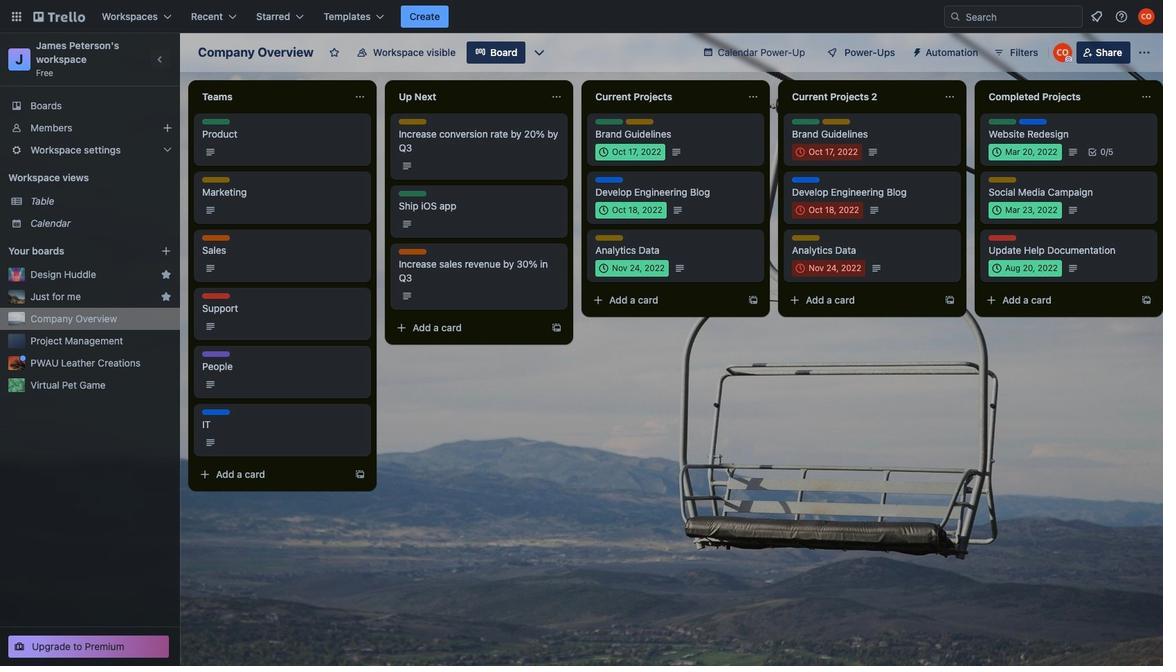 Task type: describe. For each thing, give the bounding box(es) containing it.
1 horizontal spatial color: orange, title: "sales" element
[[399, 249, 427, 255]]

1 starred icon image from the top
[[161, 269, 172, 281]]

0 vertical spatial christina overa (christinaovera) image
[[1139, 8, 1155, 25]]

0 horizontal spatial color: orange, title: "sales" element
[[202, 235, 230, 241]]

open information menu image
[[1115, 10, 1129, 24]]

your boards with 6 items element
[[8, 243, 140, 260]]

sm image
[[907, 42, 926, 61]]

search image
[[950, 11, 961, 22]]

color: purple, title: "people" element
[[202, 352, 230, 357]]

1 create from template… image from the left
[[748, 295, 759, 306]]

add board image
[[161, 246, 172, 257]]

2 create from template… image from the left
[[1141, 295, 1153, 306]]

0 vertical spatial create from template… image
[[945, 295, 956, 306]]

create from template… image for left "color: orange, title: "sales"" element
[[355, 470, 366, 481]]

Search field
[[961, 7, 1083, 26]]



Task type: vqa. For each thing, say whether or not it's contained in the screenshot.
to inside EMAIL WORKFLOW There's one secret to keeping the moving pieces together: a bulletproof process with seamless cross-team collaboration. Litmus shares their workflow for email marketing success.
no



Task type: locate. For each thing, give the bounding box(es) containing it.
workspace navigation collapse icon image
[[151, 50, 170, 69]]

0 vertical spatial color: orange, title: "sales" element
[[202, 235, 230, 241]]

christina overa (christinaovera) image right the open information menu image
[[1139, 8, 1155, 25]]

1 vertical spatial starred icon image
[[161, 292, 172, 303]]

primary element
[[0, 0, 1164, 33]]

None checkbox
[[596, 144, 666, 161], [792, 144, 862, 161], [989, 144, 1062, 161], [792, 260, 866, 277], [596, 144, 666, 161], [792, 144, 862, 161], [989, 144, 1062, 161], [792, 260, 866, 277]]

1 horizontal spatial color: red, title: "support" element
[[989, 235, 1017, 241]]

color: blue, title: "it" element
[[1020, 119, 1047, 125], [596, 177, 623, 183], [792, 177, 820, 183], [202, 410, 230, 416]]

color: green, title: "product" element
[[202, 119, 230, 125], [596, 119, 623, 125], [792, 119, 820, 125], [989, 119, 1017, 125], [399, 191, 427, 197]]

1 vertical spatial color: orange, title: "sales" element
[[399, 249, 427, 255]]

color: yellow, title: "marketing" element
[[399, 119, 427, 125], [626, 119, 654, 125], [823, 119, 851, 125], [202, 177, 230, 183], [989, 177, 1017, 183], [596, 235, 623, 241], [792, 235, 820, 241]]

create from template… image
[[945, 295, 956, 306], [551, 323, 562, 334], [355, 470, 366, 481]]

create from template… image
[[748, 295, 759, 306], [1141, 295, 1153, 306]]

christina overa (christinaovera) image
[[1139, 8, 1155, 25], [1053, 43, 1073, 62]]

create from template… image for the right "color: orange, title: "sales"" element
[[551, 323, 562, 334]]

Board name text field
[[191, 42, 321, 64]]

this member is an admin of this board. image
[[1066, 56, 1072, 62]]

customize views image
[[533, 46, 547, 60]]

None checkbox
[[596, 202, 667, 219], [792, 202, 864, 219], [989, 202, 1062, 219], [596, 260, 669, 277], [989, 260, 1063, 277], [596, 202, 667, 219], [792, 202, 864, 219], [989, 202, 1062, 219], [596, 260, 669, 277], [989, 260, 1063, 277]]

None text field
[[587, 86, 742, 108], [981, 86, 1136, 108], [587, 86, 742, 108], [981, 86, 1136, 108]]

back to home image
[[33, 6, 85, 28]]

2 starred icon image from the top
[[161, 292, 172, 303]]

None text field
[[194, 86, 349, 108], [391, 86, 546, 108], [784, 86, 939, 108], [194, 86, 349, 108], [391, 86, 546, 108], [784, 86, 939, 108]]

show menu image
[[1138, 46, 1152, 60]]

0 vertical spatial color: red, title: "support" element
[[989, 235, 1017, 241]]

color: orange, title: "sales" element
[[202, 235, 230, 241], [399, 249, 427, 255]]

0 vertical spatial starred icon image
[[161, 269, 172, 281]]

0 horizontal spatial christina overa (christinaovera) image
[[1053, 43, 1073, 62]]

0 notifications image
[[1089, 8, 1105, 25]]

0 horizontal spatial create from template… image
[[748, 295, 759, 306]]

1 horizontal spatial create from template… image
[[1141, 295, 1153, 306]]

0 horizontal spatial create from template… image
[[355, 470, 366, 481]]

1 vertical spatial christina overa (christinaovera) image
[[1053, 43, 1073, 62]]

color: red, title: "support" element
[[989, 235, 1017, 241], [202, 294, 230, 299]]

2 vertical spatial create from template… image
[[355, 470, 366, 481]]

1 horizontal spatial create from template… image
[[551, 323, 562, 334]]

2 horizontal spatial create from template… image
[[945, 295, 956, 306]]

christina overa (christinaovera) image down 'search' field
[[1053, 43, 1073, 62]]

1 horizontal spatial christina overa (christinaovera) image
[[1139, 8, 1155, 25]]

1 vertical spatial create from template… image
[[551, 323, 562, 334]]

star or unstar board image
[[329, 47, 340, 58]]

1 vertical spatial color: red, title: "support" element
[[202, 294, 230, 299]]

starred icon image
[[161, 269, 172, 281], [161, 292, 172, 303]]

0 horizontal spatial color: red, title: "support" element
[[202, 294, 230, 299]]



